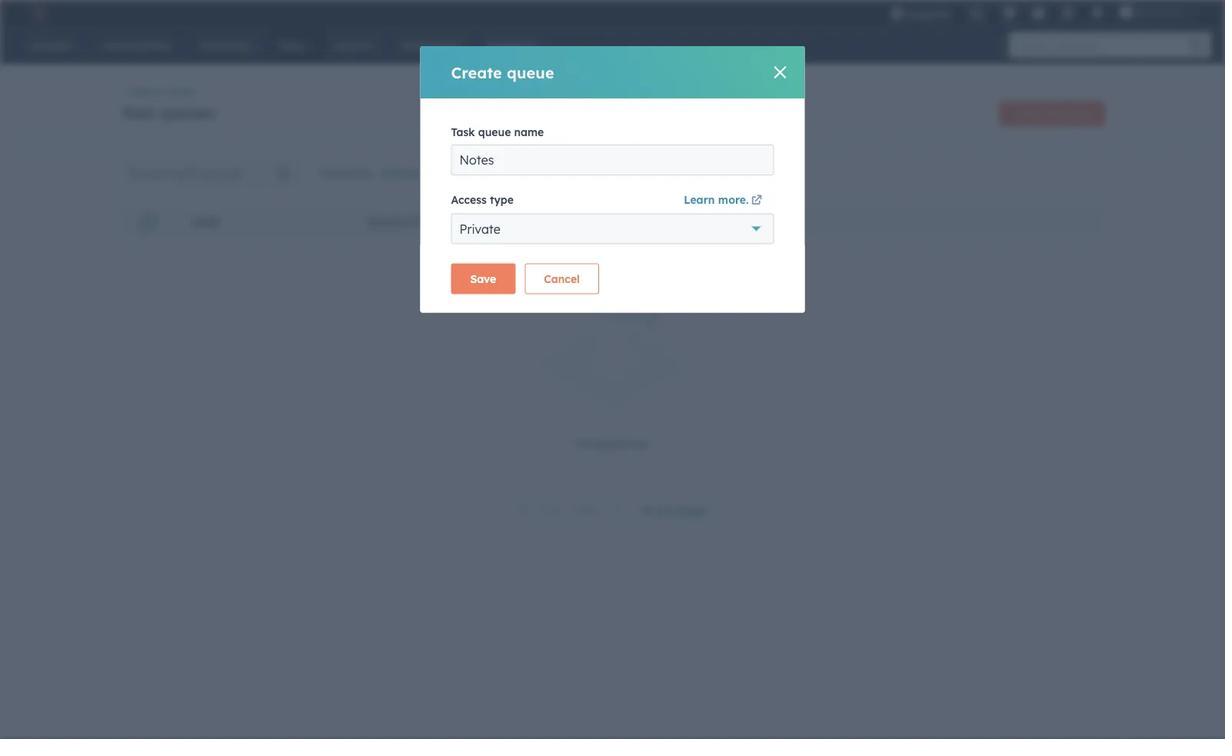 Task type: locate. For each thing, give the bounding box(es) containing it.
queue for create queue
[[507, 63, 554, 82]]

1 horizontal spatial create
[[1013, 108, 1042, 119]]

1 vertical spatial access
[[368, 216, 404, 228]]

1 horizontal spatial queues
[[593, 437, 629, 450]]

cancel button
[[525, 263, 599, 294]]

access type down anyone
[[368, 216, 430, 228]]

search button
[[1182, 32, 1212, 58]]

menu
[[881, 0, 1207, 30]]

anyone button
[[382, 162, 433, 183]]

notifications image
[[1091, 7, 1104, 21]]

link opens in a new window image
[[752, 192, 762, 210], [752, 196, 762, 207]]

help image
[[1032, 7, 1046, 21]]

settings image
[[1061, 7, 1075, 21]]

prev
[[539, 504, 563, 517]]

calling icon button
[[964, 2, 990, 24]]

pagination navigation
[[509, 500, 632, 521]]

0 vertical spatial access type
[[451, 193, 514, 207]]

queues inside 'banner'
[[160, 103, 215, 122]]

prev button
[[509, 501, 568, 521]]

2 vertical spatial queue
[[478, 125, 511, 139]]

back to tasks link
[[120, 86, 194, 98]]

0 vertical spatial created
[[317, 166, 358, 179]]

25 per page button
[[641, 500, 716, 521]]

create left task
[[1013, 108, 1042, 119]]

created
[[317, 166, 358, 179], [746, 216, 788, 228]]

tasks
[[170, 86, 194, 98]]

0 vertical spatial queues
[[160, 103, 215, 122]]

no queues yet.
[[575, 437, 651, 450]]

0 vertical spatial type
[[490, 193, 514, 207]]

0 horizontal spatial access type
[[368, 216, 430, 228]]

to
[[158, 86, 167, 98]]

task queues banner
[[120, 96, 1105, 126]]

type
[[490, 193, 514, 207], [407, 216, 430, 228]]

25
[[641, 503, 653, 517]]

created left by:
[[317, 166, 358, 179]]

queues
[[160, 103, 215, 122], [593, 437, 629, 450]]

queues inside alert
[[593, 437, 629, 450]]

1 vertical spatial queue
[[1065, 108, 1092, 119]]

queue
[[507, 63, 554, 82], [1065, 108, 1092, 119], [478, 125, 511, 139]]

0 horizontal spatial task
[[120, 103, 155, 122]]

task left name
[[451, 125, 475, 139]]

task down back
[[120, 103, 155, 122]]

access type
[[451, 193, 514, 207], [368, 216, 430, 228]]

access up private
[[451, 193, 487, 207]]

task queues
[[120, 103, 215, 122]]

0 vertical spatial access
[[451, 193, 487, 207]]

task
[[120, 103, 155, 122], [451, 125, 475, 139]]

created for created by
[[746, 216, 788, 228]]

upgrade
[[907, 7, 951, 20]]

search image
[[1190, 38, 1204, 52]]

0 vertical spatial queue
[[507, 63, 554, 82]]

Search HubSpot search field
[[1009, 32, 1198, 58]]

self made button
[[1111, 0, 1207, 25]]

create for create task queue
[[1013, 108, 1042, 119]]

access down anyone
[[368, 216, 404, 228]]

settings link
[[1052, 0, 1084, 25]]

access
[[451, 193, 487, 207], [368, 216, 404, 228]]

1 vertical spatial type
[[407, 216, 430, 228]]

queue up name
[[507, 63, 554, 82]]

create for create queue
[[451, 63, 502, 82]]

0 horizontal spatial create
[[451, 63, 502, 82]]

1 vertical spatial task
[[451, 125, 475, 139]]

0 vertical spatial create
[[451, 63, 502, 82]]

1 horizontal spatial access
[[451, 193, 487, 207]]

close image
[[774, 66, 787, 78]]

1 vertical spatial created
[[746, 216, 788, 228]]

created by:
[[317, 166, 376, 179]]

upgrade image
[[891, 7, 904, 21]]

back
[[132, 86, 155, 98]]

made
[[1157, 6, 1184, 18]]

access type up private
[[451, 193, 514, 207]]

1 vertical spatial create
[[1013, 108, 1042, 119]]

type down anyone popup button
[[407, 216, 430, 228]]

self
[[1137, 6, 1155, 18]]

marketplaces button
[[994, 0, 1026, 25]]

task inside 'banner'
[[120, 103, 155, 122]]

Search task queues search field
[[120, 157, 302, 188]]

help button
[[1026, 0, 1052, 25]]

queue left name
[[478, 125, 511, 139]]

type up private
[[490, 193, 514, 207]]

1 vertical spatial queues
[[593, 437, 629, 450]]

cancel
[[544, 272, 580, 285]]

anyone
[[382, 166, 422, 179]]

created for created by:
[[317, 166, 358, 179]]

1 horizontal spatial task
[[451, 125, 475, 139]]

by
[[791, 216, 803, 228]]

task for task queues
[[120, 103, 155, 122]]

0 horizontal spatial created
[[317, 166, 358, 179]]

create inside task queues 'banner'
[[1013, 108, 1042, 119]]

notifications button
[[1084, 0, 1111, 25]]

next button
[[568, 501, 632, 521]]

0 vertical spatial task
[[120, 103, 155, 122]]

0 horizontal spatial access
[[368, 216, 404, 228]]

task queue name
[[451, 125, 544, 139]]

0 horizontal spatial queues
[[160, 103, 215, 122]]

create task queue link
[[999, 101, 1105, 126]]

created left by
[[746, 216, 788, 228]]

create up task queue name
[[451, 63, 502, 82]]

queue right task
[[1065, 108, 1092, 119]]

queues down tasks in the top left of the page
[[160, 103, 215, 122]]

queues right the no
[[593, 437, 629, 450]]

1 horizontal spatial created
[[746, 216, 788, 228]]

create
[[451, 63, 502, 82], [1013, 108, 1042, 119]]



Task type: vqa. For each thing, say whether or not it's contained in the screenshot.
Close Image
yes



Task type: describe. For each thing, give the bounding box(es) containing it.
queue for task queue name
[[478, 125, 511, 139]]

save button
[[451, 263, 516, 294]]

ruby anderson image
[[1120, 5, 1134, 19]]

hubspot link
[[18, 3, 58, 22]]

learn more. link
[[684, 191, 765, 210]]

private
[[460, 221, 501, 237]]

task for task queue name
[[451, 125, 475, 139]]

menu containing self made
[[881, 0, 1207, 30]]

1 horizontal spatial type
[[490, 193, 514, 207]]

create queue
[[451, 63, 554, 82]]

25 per page
[[641, 503, 706, 517]]

task
[[1044, 108, 1063, 119]]

no queues yet. alert
[[140, 275, 1086, 450]]

page
[[678, 503, 706, 517]]

yet.
[[632, 437, 651, 450]]

private button
[[451, 213, 774, 244]]

learn
[[684, 193, 715, 207]]

learn more.
[[684, 193, 749, 207]]

calling icon image
[[970, 8, 984, 22]]

queue inside 'banner'
[[1065, 108, 1092, 119]]

1 horizontal spatial access type
[[451, 193, 514, 207]]

self made
[[1137, 6, 1184, 18]]

save
[[470, 272, 496, 285]]

queues for task
[[160, 103, 215, 122]]

marketplaces image
[[1003, 7, 1017, 21]]

0 horizontal spatial type
[[407, 216, 430, 228]]

1 link opens in a new window image from the top
[[752, 192, 762, 210]]

1 vertical spatial access type
[[368, 216, 430, 228]]

more.
[[718, 193, 749, 207]]

Task queue name text field
[[451, 145, 774, 175]]

hubspot image
[[28, 3, 46, 22]]

no
[[575, 437, 590, 450]]

queues for no
[[593, 437, 629, 450]]

by:
[[361, 166, 376, 179]]

create task queue
[[1013, 108, 1092, 119]]

back to tasks
[[132, 86, 194, 98]]

name
[[192, 216, 220, 228]]

per
[[657, 503, 675, 517]]

name
[[514, 125, 544, 139]]

2 link opens in a new window image from the top
[[752, 196, 762, 207]]

created by
[[746, 216, 803, 228]]

next
[[573, 504, 599, 517]]



